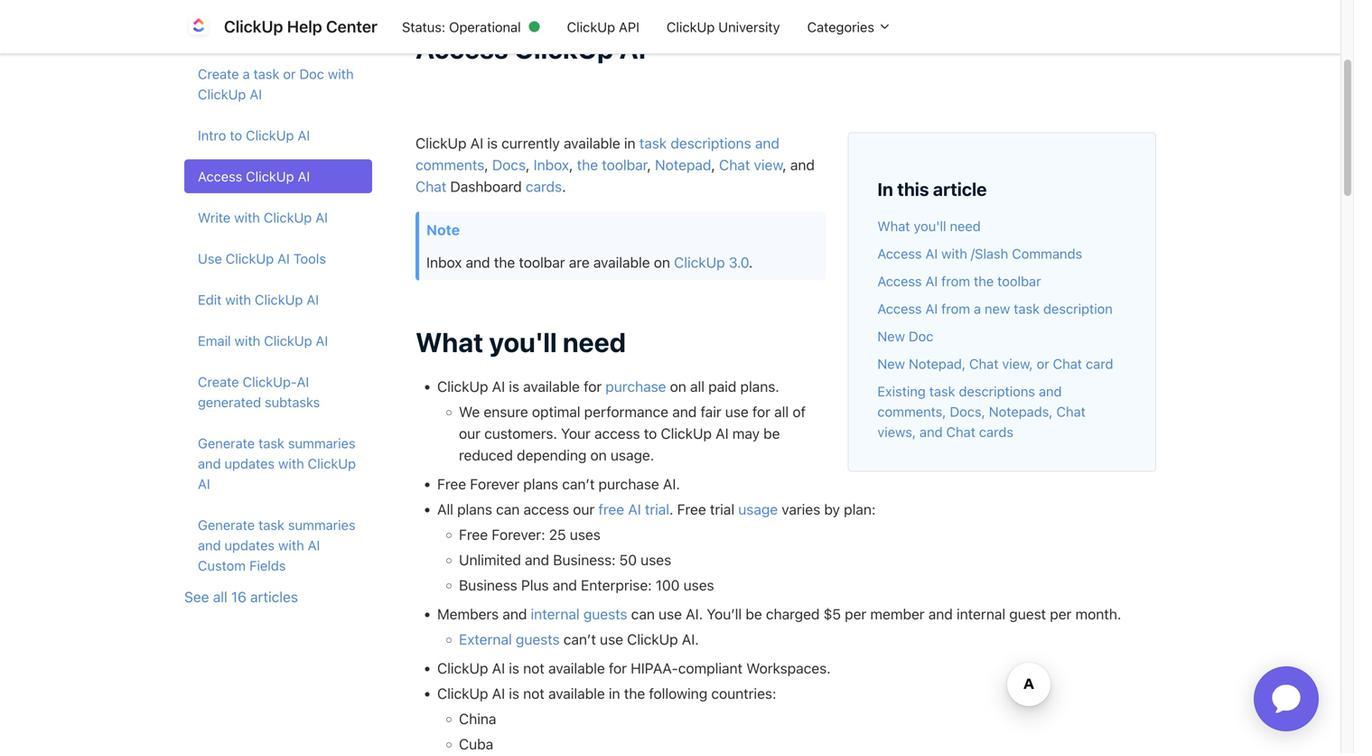 Task type: describe. For each thing, give the bounding box(es) containing it.
can't inside members and internal guests can use ai. you'll be charged $5 per member and internal guest per month. external guests can't use clickup ai.
[[564, 631, 596, 648]]

access inside free forever plans can't purchase ai. all plans can access our free ai trial . free trial usage varies by plan: free forever: 25 uses unlimited and business: 50 uses business plus and enterprise: 100 uses
[[523, 501, 569, 518]]

usage
[[738, 501, 778, 518]]

0 horizontal spatial inbox
[[426, 254, 462, 271]]

all
[[437, 501, 453, 518]]

with right edit
[[225, 292, 251, 308]]

free forever plans can't purchase ai. all plans can access our free ai trial . free trial usage varies by plan: free forever: 25 uses unlimited and business: 50 uses business plus and enterprise: 100 uses
[[437, 475, 876, 594]]

clickup help help center home page image
[[184, 12, 213, 41]]

1 horizontal spatial all
[[690, 378, 705, 395]]

paid
[[708, 378, 737, 395]]

notepads,
[[989, 404, 1053, 420]]

charged
[[766, 606, 820, 623]]

and right plus
[[553, 577, 577, 594]]

articles
[[250, 589, 298, 606]]

notepad
[[655, 156, 711, 173]]

task inside generate task summaries and updates with ai custom fields
[[258, 517, 284, 533]]

0 horizontal spatial what
[[416, 326, 483, 358]]

updates for custom
[[225, 538, 275, 553]]

1 horizontal spatial this
[[897, 178, 929, 200]]

and up notepads,
[[1039, 384, 1062, 399]]

existing
[[877, 384, 926, 399]]

task descriptions and comments link
[[416, 135, 780, 173]]

1 , from the left
[[484, 156, 488, 173]]

2 vertical spatial on
[[590, 447, 607, 464]]

use
[[198, 251, 222, 267]]

intro
[[198, 127, 226, 143]]

can't inside free forever plans can't purchase ai. all plans can access our free ai trial . free trial usage varies by plan: free forever: 25 uses unlimited and business: 50 uses business plus and enterprise: 100 uses
[[562, 475, 595, 493]]

internal guests link
[[531, 606, 627, 623]]

with inside "link"
[[234, 210, 260, 225]]

use clickup ai tools link
[[184, 242, 372, 276]]

month.
[[1075, 606, 1121, 623]]

can inside members and internal guests can use ai. you'll be charged $5 per member and internal guest per month. external guests can't use clickup ai.
[[631, 606, 655, 623]]

categories button
[[794, 10, 905, 44]]

external
[[459, 631, 512, 648]]

available inside clickup ai is available for purchase on all paid plans. we ensure optimal performance and fair use for all of our customers. your access to clickup ai may be reduced depending on usage.
[[523, 378, 580, 395]]

access ai from a new task description link
[[877, 301, 1113, 317]]

chat down comments
[[416, 178, 447, 195]]

clickup inside the create a task or doc with clickup ai
[[198, 86, 246, 102]]

create clickup-ai generated subtasks link
[[184, 365, 372, 419]]

api
[[619, 19, 640, 35]]

inbox link
[[534, 156, 569, 173]]

0 vertical spatial need
[[950, 218, 981, 234]]

task inside generate task summaries and updates with clickup ai
[[258, 435, 284, 451]]

1 vertical spatial what you'll need
[[416, 326, 626, 358]]

2 trial from the left
[[710, 501, 735, 518]]

1 vertical spatial doc
[[909, 328, 934, 344]]

updates for ai
[[225, 456, 275, 472]]

chat left view
[[719, 156, 750, 173]]

ai inside free forever plans can't purchase ai. all plans can access our free ai trial . free trial usage varies by plan: free forever: 25 uses unlimited and business: 50 uses business plus and enterprise: 100 uses
[[628, 501, 641, 518]]

2 horizontal spatial .
[[749, 254, 753, 271]]

0 vertical spatial for
[[584, 378, 602, 395]]

summaries for clickup
[[288, 435, 356, 451]]

china
[[459, 710, 496, 727]]

ai inside 'email with clickup ai' link
[[316, 333, 328, 349]]

0 horizontal spatial this
[[266, 18, 295, 37]]

depending
[[517, 447, 587, 464]]

generate task summaries and updates with clickup ai link
[[184, 426, 372, 501]]

with up "access ai from the toolbar"
[[941, 246, 967, 262]]

with right email on the left top
[[234, 333, 260, 349]]

plus
[[521, 577, 549, 594]]

chat left card on the right top of page
[[1053, 356, 1082, 372]]

100
[[656, 577, 680, 594]]

access inside clickup ai is available for purchase on all paid plans. we ensure optimal performance and fair use for all of our customers. your access to clickup ai may be reduced depending on usage.
[[594, 425, 640, 442]]

new
[[985, 301, 1010, 317]]

member
[[870, 606, 925, 623]]

is for available
[[509, 378, 519, 395]]

clickup ai is currently available in
[[416, 135, 639, 152]]

create a task or doc with clickup ai
[[198, 66, 354, 102]]

center
[[326, 17, 378, 36]]

members
[[437, 606, 499, 623]]

enterprise:
[[581, 577, 652, 594]]

with inside generate task summaries and updates with ai custom fields
[[278, 538, 304, 553]]

2 horizontal spatial for
[[752, 403, 771, 420]]

articles
[[184, 18, 245, 37]]

chat link
[[416, 178, 447, 195]]

varies
[[782, 501, 820, 518]]

the inside clickup ai is not available for hipaa-compliant workspaces. clickup ai is not available in the following countries: china cuba
[[624, 685, 645, 702]]

1 vertical spatial guests
[[516, 631, 560, 648]]

plans.
[[740, 378, 779, 395]]

ai inside access clickup ai link
[[298, 169, 310, 184]]

create a task or doc with clickup ai link
[[184, 57, 372, 111]]

from for a
[[941, 301, 970, 317]]

description
[[1043, 301, 1113, 317]]

summaries for ai
[[288, 517, 356, 533]]

task inside task descriptions and comments
[[639, 135, 667, 152]]

1 horizontal spatial access clickup ai
[[416, 32, 646, 64]]

0 horizontal spatial you'll
[[489, 326, 557, 358]]

your
[[561, 425, 591, 442]]

1 vertical spatial free
[[677, 501, 706, 518]]

and inside task descriptions and comments
[[755, 135, 780, 152]]

notepad,
[[909, 356, 966, 372]]

usage.
[[611, 447, 654, 464]]

new doc link
[[877, 328, 934, 344]]

forever:
[[492, 526, 545, 543]]

view,
[[1002, 356, 1033, 372]]

status: operational
[[402, 19, 521, 35]]

generate for generate task summaries and updates with ai custom fields
[[198, 517, 255, 533]]

and up external guests link
[[503, 606, 527, 623]]

2 internal from the left
[[957, 606, 1006, 623]]

new doc
[[877, 328, 934, 344]]

cards inside existing task descriptions and comments, docs, notepads, chat views, and chat cards
[[979, 424, 1014, 440]]

0 vertical spatial in
[[248, 18, 262, 37]]

inbox and the toolbar are available on clickup 3.0 .
[[426, 254, 753, 271]]

be inside members and internal guests can use ai. you'll be charged $5 per member and internal guest per month. external guests can't use clickup ai.
[[746, 606, 762, 623]]

commands
[[1012, 246, 1082, 262]]

or inside the create a task or doc with clickup ai
[[283, 66, 296, 82]]

unlimited
[[459, 551, 521, 568]]

2 vertical spatial all
[[213, 589, 227, 606]]

and down dashboard
[[466, 254, 490, 271]]

and up plus
[[525, 551, 549, 568]]

toolbar inside , docs , inbox , the toolbar , notepad , chat view , and chat dashboard cards .
[[602, 156, 647, 173]]

access for the
[[877, 273, 922, 289]]

clickup ai is not available for hipaa-compliant workspaces. clickup ai is not available in the following countries: china cuba
[[437, 660, 831, 753]]

2 vertical spatial toolbar
[[997, 273, 1041, 289]]

edit
[[198, 292, 222, 308]]

and right member
[[928, 606, 953, 623]]

email with clickup ai
[[198, 333, 328, 349]]

ai inside edit with clickup ai link
[[307, 292, 319, 308]]

clickup ai is available for purchase on all paid plans. we ensure optimal performance and fair use for all of our customers. your access to clickup ai may be reduced depending on usage.
[[437, 378, 806, 464]]

view
[[754, 156, 783, 173]]

1 trial from the left
[[645, 501, 669, 518]]

use inside clickup ai is available for purchase on all paid plans. we ensure optimal performance and fair use for all of our customers. your access to clickup ai may be reduced depending on usage.
[[725, 403, 749, 420]]

clickup inside "link"
[[264, 210, 312, 225]]

access ai from the toolbar
[[877, 273, 1041, 289]]

/slash
[[971, 246, 1008, 262]]

may
[[732, 425, 760, 442]]

, docs , inbox , the toolbar , notepad , chat view , and chat dashboard cards .
[[416, 156, 815, 195]]

1 vertical spatial toolbar
[[519, 254, 565, 271]]

chat right notepads,
[[1057, 404, 1086, 420]]

and down comments,
[[920, 424, 943, 440]]

tools
[[293, 251, 326, 267]]

are
[[569, 254, 590, 271]]

reduced
[[459, 447, 513, 464]]

generate task summaries and updates with ai custom fields link
[[184, 508, 372, 583]]

25
[[549, 526, 566, 543]]

2 vertical spatial free
[[459, 526, 488, 543]]

clickup inside members and internal guests can use ai. you'll be charged $5 per member and internal guest per month. external guests can't use clickup ai.
[[627, 631, 678, 648]]

0 vertical spatial plans
[[523, 475, 558, 493]]

2 per from the left
[[1050, 606, 1072, 623]]

comments,
[[877, 404, 946, 420]]

purchase link
[[606, 378, 666, 395]]

subtasks
[[265, 394, 320, 410]]

access for a
[[877, 301, 922, 317]]

. inside free forever plans can't purchase ai. all plans can access our free ai trial . free trial usage varies by plan: free forever: 25 uses unlimited and business: 50 uses business plus and enterprise: 100 uses
[[669, 501, 673, 518]]

free
[[598, 501, 624, 518]]

clickup-
[[243, 374, 297, 390]]

guest
[[1009, 606, 1046, 623]]

2 , from the left
[[526, 156, 530, 173]]

can inside free forever plans can't purchase ai. all plans can access our free ai trial . free trial usage varies by plan: free forever: 25 uses unlimited and business: 50 uses business plus and enterprise: 100 uses
[[496, 501, 520, 518]]

see all 16 articles link
[[184, 589, 298, 606]]

new notepad, chat view, or chat card
[[877, 356, 1113, 372]]

and inside generate task summaries and updates with clickup ai
[[198, 456, 221, 472]]

0 horizontal spatial need
[[563, 326, 626, 358]]

following
[[649, 685, 707, 702]]

new for new notepad, chat view, or chat card
[[877, 356, 905, 372]]

a inside the create a task or doc with clickup ai
[[243, 66, 250, 82]]

with inside the create a task or doc with clickup ai
[[328, 66, 354, 82]]

the toolbar link
[[577, 156, 647, 173]]

1 vertical spatial ai.
[[686, 606, 703, 623]]

dashboard
[[450, 178, 522, 195]]

1 horizontal spatial uses
[[641, 551, 671, 568]]



Task type: locate. For each thing, give the bounding box(es) containing it.
doc down help
[[299, 66, 324, 82]]

0 vertical spatial .
[[562, 178, 566, 195]]

,
[[484, 156, 488, 173], [526, 156, 530, 173], [569, 156, 573, 173], [647, 156, 651, 173], [711, 156, 715, 173], [783, 156, 787, 173]]

1 vertical spatial uses
[[641, 551, 671, 568]]

from down access ai from the toolbar link
[[941, 301, 970, 317]]

task inside existing task descriptions and comments, docs, notepads, chat views, and chat cards
[[929, 384, 955, 399]]

plan:
[[844, 501, 876, 518]]

1 horizontal spatial use
[[659, 606, 682, 623]]

generate down generated
[[198, 435, 255, 451]]

summaries down generate task summaries and updates with clickup ai link
[[288, 517, 356, 533]]

need up access ai with /slash commands
[[950, 218, 981, 234]]

can't down internal guests link
[[564, 631, 596, 648]]

0 vertical spatial to
[[230, 127, 242, 143]]

and right view
[[790, 156, 815, 173]]

for down plans.
[[752, 403, 771, 420]]

descriptions down new notepad, chat view, or chat card
[[959, 384, 1035, 399]]

new
[[877, 328, 905, 344], [877, 356, 905, 372]]

trial
[[645, 501, 669, 518], [710, 501, 735, 518]]

2 horizontal spatial in
[[624, 135, 636, 152]]

the left the are
[[494, 254, 515, 271]]

0 vertical spatial create
[[198, 66, 239, 82]]

our down we
[[459, 425, 481, 442]]

0 vertical spatial new
[[877, 328, 905, 344]]

updates inside generate task summaries and updates with clickup ai
[[225, 456, 275, 472]]

internal left the guest
[[957, 606, 1006, 623]]

use up "may"
[[725, 403, 749, 420]]

6 , from the left
[[783, 156, 787, 173]]

1 horizontal spatial guests
[[583, 606, 627, 623]]

existing task descriptions and comments, docs, notepads, chat views, and chat cards link
[[877, 384, 1086, 440]]

0 vertical spatial summaries
[[288, 435, 356, 451]]

task up notepad
[[639, 135, 667, 152]]

guests down enterprise:
[[583, 606, 627, 623]]

create up generated
[[198, 374, 239, 390]]

all left of
[[774, 403, 789, 420]]

0 horizontal spatial access
[[523, 501, 569, 518]]

2 vertical spatial uses
[[684, 577, 714, 594]]

generate task summaries and updates with clickup ai
[[198, 435, 356, 492]]

on for all
[[670, 378, 686, 395]]

with down the subtasks
[[278, 456, 304, 472]]

is for not
[[509, 660, 519, 677]]

with up the fields
[[278, 538, 304, 553]]

2 vertical spatial use
[[600, 631, 623, 648]]

1 vertical spatial or
[[1037, 356, 1049, 372]]

currently
[[502, 135, 560, 152]]

clickup inside "link"
[[224, 17, 283, 36]]

1 vertical spatial inbox
[[426, 254, 462, 271]]

purchase up the performance
[[606, 378, 666, 395]]

0 horizontal spatial guests
[[516, 631, 560, 648]]

notepad link
[[655, 156, 711, 173]]

from down the access ai with /slash commands link at right
[[941, 273, 970, 289]]

clickup help center link
[[184, 12, 388, 41]]

0 vertical spatial or
[[283, 66, 296, 82]]

the right inbox link
[[577, 156, 598, 173]]

task up the fields
[[258, 517, 284, 533]]

we
[[459, 403, 480, 420]]

and up custom
[[198, 538, 221, 553]]

access
[[594, 425, 640, 442], [523, 501, 569, 518]]

is inside clickup ai is available for purchase on all paid plans. we ensure optimal performance and fair use for all of our customers. your access to clickup ai may be reduced depending on usage.
[[509, 378, 519, 395]]

free right free ai trial link
[[677, 501, 706, 518]]

articles in this section
[[184, 18, 356, 37]]

you'll
[[707, 606, 742, 623]]

1 horizontal spatial what you'll need
[[877, 218, 981, 234]]

0 vertical spatial a
[[243, 66, 250, 82]]

task inside the create a task or doc with clickup ai
[[253, 66, 279, 82]]

help
[[287, 17, 322, 36]]

ai inside "write with clickup ai" "link"
[[315, 210, 328, 225]]

inbox inside , docs , inbox , the toolbar , notepad , chat view , and chat dashboard cards .
[[534, 156, 569, 173]]

ai. up free ai trial link
[[663, 475, 680, 493]]

per right $5 in the bottom of the page
[[845, 606, 867, 623]]

doc up the notepad, at the right top of the page
[[909, 328, 934, 344]]

our inside clickup ai is available for purchase on all paid plans. we ensure optimal performance and fair use for all of our customers. your access to clickup ai may be reduced depending on usage.
[[459, 425, 481, 442]]

be right "may"
[[764, 425, 780, 442]]

the down access ai with /slash commands
[[974, 273, 994, 289]]

2 generate from the top
[[198, 517, 255, 533]]

1 vertical spatial plans
[[457, 501, 492, 518]]

summaries inside generate task summaries and updates with clickup ai
[[288, 435, 356, 451]]

updates inside generate task summaries and updates with ai custom fields
[[225, 538, 275, 553]]

cards
[[526, 178, 562, 195], [979, 424, 1014, 440]]

you'll down the in this article
[[914, 218, 946, 234]]

1 vertical spatial can
[[631, 606, 655, 623]]

0 vertical spatial toolbar
[[602, 156, 647, 173]]

clickup inside generate task summaries and updates with clickup ai
[[308, 456, 356, 472]]

in up 'the toolbar' link
[[624, 135, 636, 152]]

1 vertical spatial not
[[523, 685, 545, 702]]

16
[[231, 589, 247, 606]]

free
[[437, 475, 466, 493], [677, 501, 706, 518], [459, 526, 488, 543]]

application
[[1232, 645, 1341, 753]]

all left paid
[[690, 378, 705, 395]]

a
[[243, 66, 250, 82], [974, 301, 981, 317]]

1 vertical spatial new
[[877, 356, 905, 372]]

1 vertical spatial for
[[752, 403, 771, 420]]

1 horizontal spatial .
[[669, 501, 673, 518]]

status:
[[402, 19, 445, 35]]

new notepad, chat view, or chat card link
[[877, 356, 1113, 372]]

workspaces.
[[746, 660, 831, 677]]

and inside clickup ai is available for purchase on all paid plans. we ensure optimal performance and fair use for all of our customers. your access to clickup ai may be reduced depending on usage.
[[672, 403, 697, 420]]

access up 25
[[523, 501, 569, 518]]

create
[[198, 66, 239, 82], [198, 374, 239, 390]]

the down 'hipaa-'
[[624, 685, 645, 702]]

you'll up "ensure"
[[489, 326, 557, 358]]

doc inside the create a task or doc with clickup ai
[[299, 66, 324, 82]]

clickup help center
[[224, 17, 378, 36]]

cuba
[[459, 736, 493, 753]]

use
[[725, 403, 749, 420], [659, 606, 682, 623], [600, 631, 623, 648]]

on
[[654, 254, 670, 271], [670, 378, 686, 395], [590, 447, 607, 464]]

business
[[459, 577, 517, 594]]

1 vertical spatial summaries
[[288, 517, 356, 533]]

1 horizontal spatial doc
[[909, 328, 934, 344]]

access clickup ai inside access clickup ai link
[[198, 169, 310, 184]]

business:
[[553, 551, 616, 568]]

uses
[[570, 526, 601, 543], [641, 551, 671, 568], [684, 577, 714, 594]]

external guests link
[[459, 631, 560, 648]]

generated
[[198, 394, 261, 410]]

0 horizontal spatial internal
[[531, 606, 580, 623]]

0 vertical spatial access clickup ai
[[416, 32, 646, 64]]

per
[[845, 606, 867, 623], [1050, 606, 1072, 623]]

what you'll need down the in this article
[[877, 218, 981, 234]]

2 not from the top
[[523, 685, 545, 702]]

what you'll need
[[877, 218, 981, 234], [416, 326, 626, 358]]

0 vertical spatial descriptions
[[671, 135, 751, 152]]

1 horizontal spatial access
[[594, 425, 640, 442]]

cards down inbox link
[[526, 178, 562, 195]]

toolbar up new
[[997, 273, 1041, 289]]

create for create a task or doc with clickup ai
[[198, 66, 239, 82]]

available
[[564, 135, 620, 152], [593, 254, 650, 271], [523, 378, 580, 395], [548, 660, 605, 677], [548, 685, 605, 702]]

generate inside generate task summaries and updates with ai custom fields
[[198, 517, 255, 533]]

2 updates from the top
[[225, 538, 275, 553]]

2 new from the top
[[877, 356, 905, 372]]

operational
[[449, 19, 521, 35]]

0 horizontal spatial trial
[[645, 501, 669, 518]]

0 vertical spatial free
[[437, 475, 466, 493]]

access ai with /slash commands
[[877, 246, 1082, 262]]

and up view
[[755, 135, 780, 152]]

be right you'll
[[746, 606, 762, 623]]

1 new from the top
[[877, 328, 905, 344]]

task down the notepad, at the right top of the page
[[929, 384, 955, 399]]

0 horizontal spatial descriptions
[[671, 135, 751, 152]]

toolbar left notepad link
[[602, 156, 647, 173]]

0 horizontal spatial what you'll need
[[416, 326, 626, 358]]

1 vertical spatial updates
[[225, 538, 275, 553]]

our left "free"
[[573, 501, 595, 518]]

ai. left you'll
[[686, 606, 703, 623]]

or right view,
[[1037, 356, 1049, 372]]

use down internal guests link
[[600, 631, 623, 648]]

in
[[877, 178, 893, 200]]

this left section
[[266, 18, 295, 37]]

0 horizontal spatial be
[[746, 606, 762, 623]]

summaries
[[288, 435, 356, 451], [288, 517, 356, 533]]

custom
[[198, 558, 246, 574]]

1 horizontal spatial what
[[877, 218, 910, 234]]

1 create from the top
[[198, 66, 239, 82]]

and inside , docs , inbox , the toolbar , notepad , chat view , and chat dashboard cards .
[[790, 156, 815, 173]]

clickup api link
[[553, 10, 653, 44]]

0 horizontal spatial plans
[[457, 501, 492, 518]]

uses right 100
[[684, 577, 714, 594]]

ai inside the intro to clickup ai link
[[298, 127, 310, 143]]

chat down docs,
[[946, 424, 976, 440]]

on right 'purchase' link
[[670, 378, 686, 395]]

descriptions inside existing task descriptions and comments, docs, notepads, chat views, and chat cards
[[959, 384, 1035, 399]]

cards down notepads,
[[979, 424, 1014, 440]]

from for the
[[941, 273, 970, 289]]

for up the performance
[[584, 378, 602, 395]]

0 horizontal spatial cards
[[526, 178, 562, 195]]

university
[[718, 19, 780, 35]]

and inside generate task summaries and updates with ai custom fields
[[198, 538, 221, 553]]

this right in
[[897, 178, 929, 200]]

access clickup ai link
[[184, 159, 372, 193]]

this
[[266, 18, 295, 37], [897, 178, 929, 200]]

summaries down the subtasks
[[288, 435, 356, 451]]

create inside the create a task or doc with clickup ai
[[198, 66, 239, 82]]

updates down generated
[[225, 456, 275, 472]]

0 vertical spatial updates
[[225, 456, 275, 472]]

1 vertical spatial access
[[523, 501, 569, 518]]

1 vertical spatial create
[[198, 374, 239, 390]]

our inside free forever plans can't purchase ai. all plans can access our free ai trial . free trial usage varies by plan: free forever: 25 uses unlimited and business: 50 uses business plus and enterprise: 100 uses
[[573, 501, 595, 518]]

descriptions inside task descriptions and comments
[[671, 135, 751, 152]]

2 vertical spatial in
[[609, 685, 620, 702]]

2 summaries from the top
[[288, 517, 356, 533]]

updates up the fields
[[225, 538, 275, 553]]

intro to clickup ai link
[[184, 118, 372, 152]]

access ai with /slash commands link
[[877, 246, 1082, 262]]

in left following
[[609, 685, 620, 702]]

members and internal guests can use ai. you'll be charged $5 per member and internal guest per month. external guests can't use clickup ai.
[[437, 606, 1121, 648]]

$5
[[824, 606, 841, 623]]

1 vertical spatial all
[[774, 403, 789, 420]]

0 horizontal spatial a
[[243, 66, 250, 82]]

on for clickup
[[654, 254, 670, 271]]

chat left view,
[[969, 356, 999, 372]]

0 vertical spatial all
[[690, 378, 705, 395]]

0 horizontal spatial our
[[459, 425, 481, 442]]

clickup university
[[667, 19, 780, 35]]

3 , from the left
[[569, 156, 573, 173]]

task down the subtasks
[[258, 435, 284, 451]]

0 horizontal spatial in
[[248, 18, 262, 37]]

1 vertical spatial a
[[974, 301, 981, 317]]

1 horizontal spatial in
[[609, 685, 620, 702]]

per right the guest
[[1050, 606, 1072, 623]]

0 vertical spatial you'll
[[914, 218, 946, 234]]

create clickup-ai generated subtasks
[[198, 374, 320, 410]]

email
[[198, 333, 231, 349]]

create down articles
[[198, 66, 239, 82]]

descriptions up notepad
[[671, 135, 751, 152]]

2 vertical spatial ai.
[[682, 631, 699, 648]]

ai inside the create a task or doc with clickup ai
[[250, 86, 262, 102]]

for inside clickup ai is not available for hipaa-compliant workspaces. clickup ai is not available in the following countries: china cuba
[[609, 660, 627, 677]]

purchase inside free forever plans can't purchase ai. all plans can access our free ai trial . free trial usage varies by plan: free forever: 25 uses unlimited and business: 50 uses business plus and enterprise: 100 uses
[[599, 475, 659, 493]]

0 horizontal spatial per
[[845, 606, 867, 623]]

1 vertical spatial what
[[416, 326, 483, 358]]

what up we
[[416, 326, 483, 358]]

create for create clickup-ai generated subtasks
[[198, 374, 239, 390]]

generate up custom
[[198, 517, 255, 533]]

in inside clickup ai is not available for hipaa-compliant workspaces. clickup ai is not available in the following countries: china cuba
[[609, 685, 620, 702]]

need
[[950, 218, 981, 234], [563, 326, 626, 358]]

access for /slash
[[877, 246, 922, 262]]

free ai trial link
[[598, 501, 669, 518]]

0 horizontal spatial can
[[496, 501, 520, 518]]

to up the usage.
[[644, 425, 657, 442]]

all left 16
[[213, 589, 227, 606]]

to right intro
[[230, 127, 242, 143]]

1 horizontal spatial you'll
[[914, 218, 946, 234]]

1 vertical spatial generate
[[198, 517, 255, 533]]

1 generate from the top
[[198, 435, 255, 451]]

card
[[1086, 356, 1113, 372]]

1 vertical spatial you'll
[[489, 326, 557, 358]]

and down generated
[[198, 456, 221, 472]]

plans down depending
[[523, 475, 558, 493]]

1 updates from the top
[[225, 456, 275, 472]]

1 vertical spatial on
[[670, 378, 686, 395]]

50
[[619, 551, 637, 568]]

2 from from the top
[[941, 301, 970, 317]]

generate for generate task summaries and updates with clickup ai
[[198, 435, 255, 451]]

0 vertical spatial cards
[[526, 178, 562, 195]]

1 not from the top
[[523, 660, 545, 677]]

0 horizontal spatial or
[[283, 66, 296, 82]]

countries:
[[711, 685, 776, 702]]

edit with clickup ai
[[198, 292, 319, 308]]

clickup
[[224, 17, 283, 36], [567, 19, 615, 35], [667, 19, 715, 35], [514, 32, 614, 64], [198, 86, 246, 102], [246, 127, 294, 143], [416, 135, 467, 152], [246, 169, 294, 184], [264, 210, 312, 225], [226, 251, 274, 267], [674, 254, 725, 271], [255, 292, 303, 308], [264, 333, 312, 349], [437, 378, 488, 395], [661, 425, 712, 442], [308, 456, 356, 472], [627, 631, 678, 648], [437, 660, 488, 677], [437, 685, 488, 702]]

trial left "usage" 'link'
[[710, 501, 735, 518]]

1 from from the top
[[941, 273, 970, 289]]

what you'll need link
[[877, 218, 981, 234]]

in right articles
[[248, 18, 262, 37]]

2 horizontal spatial uses
[[684, 577, 714, 594]]

0 vertical spatial what you'll need
[[877, 218, 981, 234]]

1 horizontal spatial can
[[631, 606, 655, 623]]

1 vertical spatial to
[[644, 425, 657, 442]]

2 vertical spatial for
[[609, 660, 627, 677]]

free up unlimited
[[459, 526, 488, 543]]

email with clickup ai link
[[184, 324, 372, 358]]

of
[[793, 403, 806, 420]]

internal down plus
[[531, 606, 580, 623]]

access down the performance
[[594, 425, 640, 442]]

with right write
[[234, 210, 260, 225]]

for
[[584, 378, 602, 395], [752, 403, 771, 420], [609, 660, 627, 677]]

summaries inside generate task summaries and updates with ai custom fields
[[288, 517, 356, 533]]

can
[[496, 501, 520, 518], [631, 606, 655, 623]]

ai inside generate task summaries and updates with clickup ai
[[198, 476, 210, 492]]

cards inside , docs , inbox , the toolbar , notepad , chat view , and chat dashboard cards .
[[526, 178, 562, 195]]

0 vertical spatial guests
[[583, 606, 627, 623]]

the inside , docs , inbox , the toolbar , notepad , chat view , and chat dashboard cards .
[[577, 156, 598, 173]]

on down "your"
[[590, 447, 607, 464]]

write with clickup ai
[[198, 210, 328, 225]]

is for currently
[[487, 135, 498, 152]]

0 horizontal spatial uses
[[570, 526, 601, 543]]

usage link
[[738, 501, 778, 518]]

ai inside use clickup ai tools link
[[277, 251, 290, 267]]

from
[[941, 273, 970, 289], [941, 301, 970, 317]]

4 , from the left
[[647, 156, 651, 173]]

1 per from the left
[[845, 606, 867, 623]]

1 vertical spatial from
[[941, 301, 970, 317]]

1 horizontal spatial or
[[1037, 356, 1049, 372]]

clickup api
[[567, 19, 640, 35]]

ai. inside free forever plans can't purchase ai. all plans can access our free ai trial . free trial usage varies by plan: free forever: 25 uses unlimited and business: 50 uses business plus and enterprise: 100 uses
[[663, 475, 680, 493]]

. inside , docs , inbox , the toolbar , notepad , chat view , and chat dashboard cards .
[[562, 178, 566, 195]]

uses up business:
[[570, 526, 601, 543]]

a down articles in this section
[[243, 66, 250, 82]]

can down enterprise:
[[631, 606, 655, 623]]

1 horizontal spatial our
[[573, 501, 595, 518]]

trial right "free"
[[645, 501, 669, 518]]

access
[[416, 32, 508, 64], [198, 169, 242, 184], [877, 246, 922, 262], [877, 273, 922, 289], [877, 301, 922, 317]]

access clickup ai
[[416, 32, 646, 64], [198, 169, 310, 184]]

1 vertical spatial this
[[897, 178, 929, 200]]

1 internal from the left
[[531, 606, 580, 623]]

ai. up "compliant"
[[682, 631, 699, 648]]

clickup university link
[[653, 10, 794, 44]]

purchase up free ai trial link
[[599, 475, 659, 493]]

2 create from the top
[[198, 374, 239, 390]]

1 horizontal spatial for
[[609, 660, 627, 677]]

with inside generate task summaries and updates with clickup ai
[[278, 456, 304, 472]]

plans
[[523, 475, 558, 493], [457, 501, 492, 518]]

2 vertical spatial .
[[669, 501, 673, 518]]

generate inside generate task summaries and updates with clickup ai
[[198, 435, 255, 451]]

1 horizontal spatial internal
[[957, 606, 1006, 623]]

1 vertical spatial need
[[563, 326, 626, 358]]

create inside create clickup-ai generated subtasks
[[198, 374, 239, 390]]

1 horizontal spatial per
[[1050, 606, 1072, 623]]

access ai from the toolbar link
[[877, 273, 1041, 289]]

generate
[[198, 435, 255, 451], [198, 517, 255, 533]]

new for new doc
[[877, 328, 905, 344]]

1 vertical spatial in
[[624, 135, 636, 152]]

ai inside generate task summaries and updates with ai custom fields
[[308, 538, 320, 553]]

use down 100
[[659, 606, 682, 623]]

plans right all
[[457, 501, 492, 518]]

1 vertical spatial use
[[659, 606, 682, 623]]

1 summaries from the top
[[288, 435, 356, 451]]

with down section
[[328, 66, 354, 82]]

0 horizontal spatial .
[[562, 178, 566, 195]]

what you'll need up "ensure"
[[416, 326, 626, 358]]

can't down depending
[[562, 475, 595, 493]]

2 horizontal spatial toolbar
[[997, 273, 1041, 289]]

2 horizontal spatial all
[[774, 403, 789, 420]]

0 vertical spatial our
[[459, 425, 481, 442]]

ai inside create clickup-ai generated subtasks
[[297, 374, 309, 390]]

0 horizontal spatial doc
[[299, 66, 324, 82]]

task right new
[[1014, 301, 1040, 317]]

forever
[[470, 475, 520, 493]]

write
[[198, 210, 231, 225]]

performance
[[584, 403, 669, 420]]

5 , from the left
[[711, 156, 715, 173]]

be inside clickup ai is available for purchase on all paid plans. we ensure optimal performance and fair use for all of our customers. your access to clickup ai may be reduced depending on usage.
[[764, 425, 780, 442]]

purchase inside clickup ai is available for purchase on all paid plans. we ensure optimal performance and fair use for all of our customers. your access to clickup ai may be reduced depending on usage.
[[606, 378, 666, 395]]

0 horizontal spatial to
[[230, 127, 242, 143]]

internal
[[531, 606, 580, 623], [957, 606, 1006, 623]]

1 vertical spatial can't
[[564, 631, 596, 648]]

0 vertical spatial doc
[[299, 66, 324, 82]]

1 vertical spatial purchase
[[599, 475, 659, 493]]

to inside clickup ai is available for purchase on all paid plans. we ensure optimal performance and fair use for all of our customers. your access to clickup ai may be reduced depending on usage.
[[644, 425, 657, 442]]



Task type: vqa. For each thing, say whether or not it's contained in the screenshot.
Screenshot of the Open App Center command. image
no



